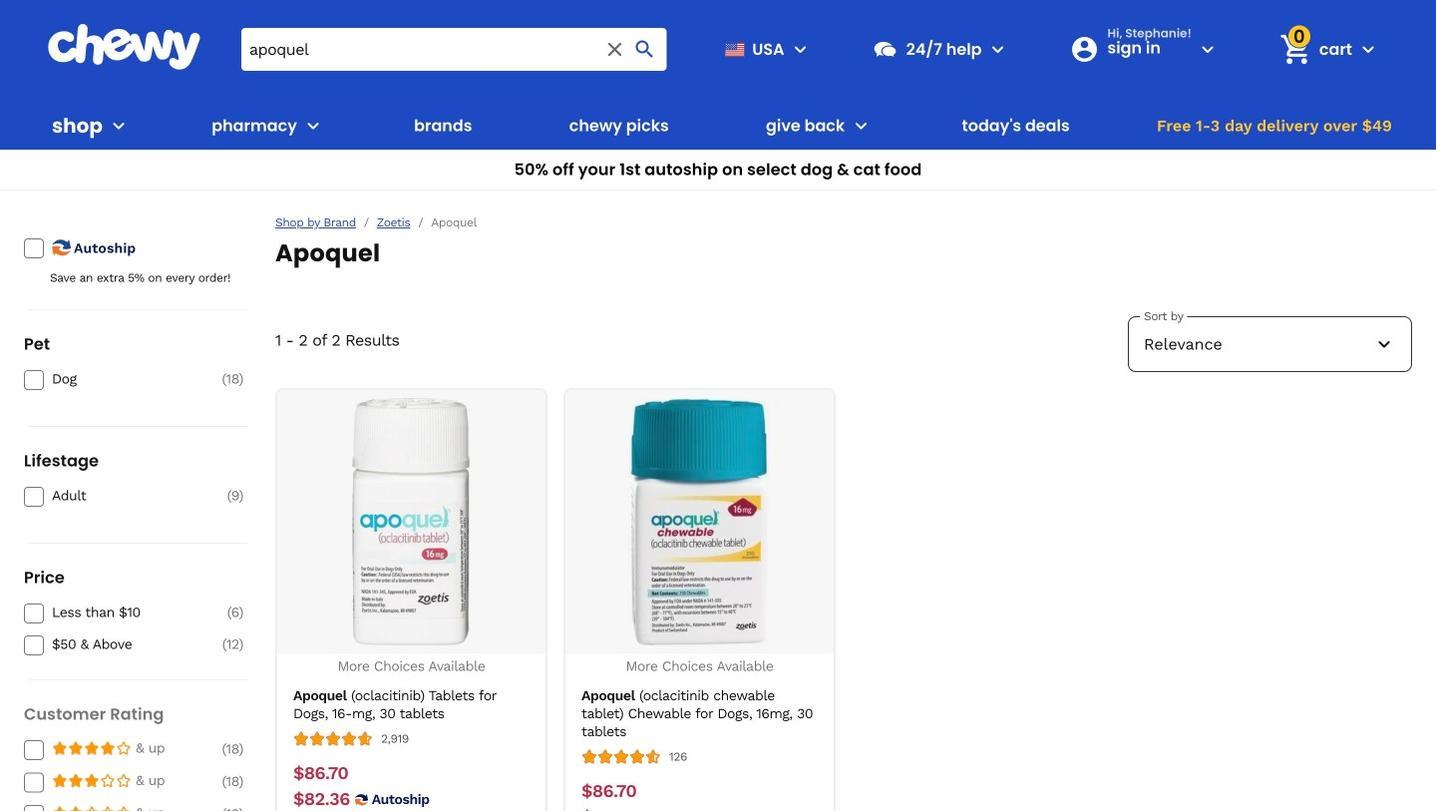 Task type: locate. For each thing, give the bounding box(es) containing it.
menu image
[[789, 37, 813, 61]]

submit search image
[[633, 37, 657, 61]]

delete search image
[[603, 37, 627, 61]]

pharmacy menu image
[[301, 114, 325, 138]]

None text field
[[293, 763, 348, 785], [582, 781, 637, 803], [293, 763, 348, 785], [582, 781, 637, 803]]

chewy support image
[[873, 36, 899, 62]]

cart menu image
[[1357, 37, 1381, 61]]

None text field
[[293, 789, 350, 811], [582, 807, 638, 811], [293, 789, 350, 811], [582, 807, 638, 811]]

chewy home image
[[47, 24, 202, 70]]



Task type: describe. For each thing, give the bounding box(es) containing it.
Product search field
[[241, 28, 667, 71]]

apoquel (oclacitinib) tablets for dogs, 16-mg, 30 tablets image
[[288, 398, 535, 646]]

give back menu image
[[849, 114, 873, 138]]

items image
[[1278, 32, 1313, 67]]

Search text field
[[241, 28, 667, 71]]

site banner
[[0, 0, 1437, 191]]

account menu image
[[1196, 37, 1220, 61]]

menu image
[[107, 114, 131, 138]]

help menu image
[[986, 37, 1010, 61]]

apoquel (oclacitinib chewable tablet) chewable for dogs, 16mg, 30 tablets image
[[576, 398, 824, 646]]



Task type: vqa. For each thing, say whether or not it's contained in the screenshot.
you the 'Diet'
no



